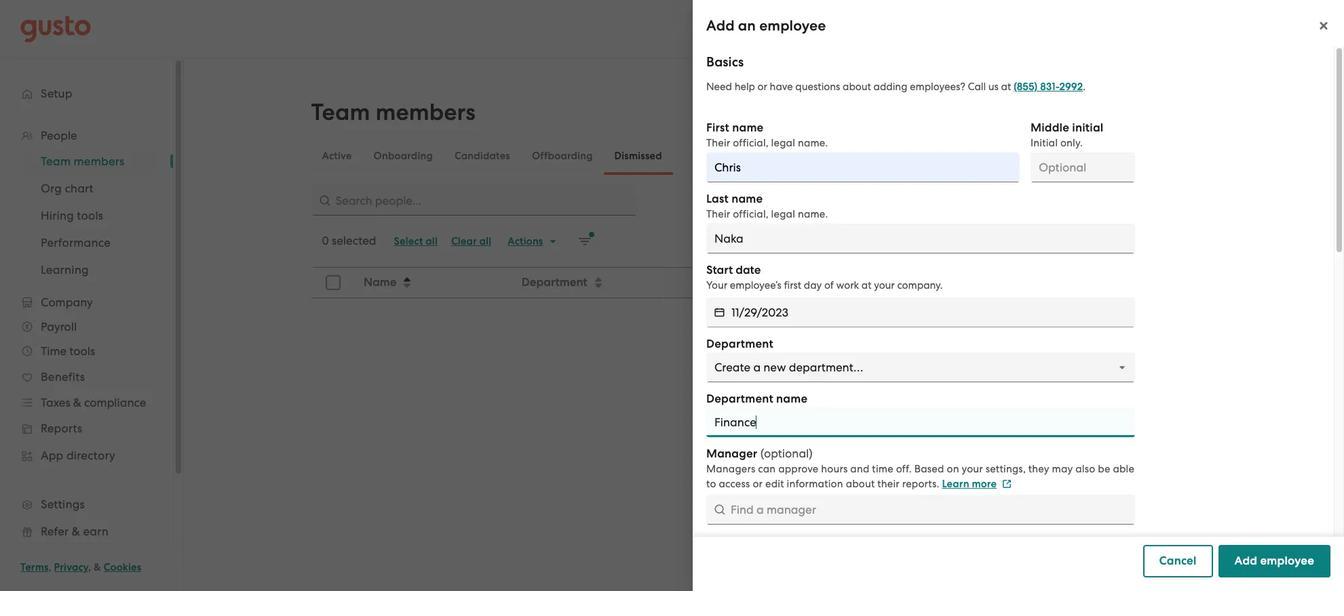 Task type: vqa. For each thing, say whether or not it's contained in the screenshot.
401(k) within Join a 401(k) plan with Guideline by Dec 31 and get the first 3 months of employer fees waived. Plus, you may qualify for up to $16,500 in tax credits. Join 25K+ Gusto customers who trust Guideline with their retirement. Terms apply.
no



Task type: locate. For each thing, give the bounding box(es) containing it.
add inside button
[[1235, 554, 1257, 569]]

1 vertical spatial name.
[[798, 208, 828, 221]]

0 horizontal spatial your
[[874, 280, 895, 292]]

all right clear
[[479, 235, 491, 248]]

name right last
[[732, 192, 763, 206]]

privacy link
[[54, 562, 88, 574]]

their for last
[[706, 208, 730, 221]]

legal inside last name their official, legal name.
[[771, 208, 795, 221]]

1 vertical spatial or
[[753, 478, 763, 491]]

day
[[804, 280, 822, 292]]

legal down have on the right
[[771, 137, 795, 149]]

add a team member drawer dialog
[[693, 0, 1344, 592]]

1 vertical spatial official,
[[733, 208, 769, 221]]

terms
[[20, 562, 49, 574]]

no
[[733, 422, 748, 436]]

legal
[[771, 137, 795, 149], [771, 208, 795, 221]]

dismissed
[[614, 150, 662, 162]]

Select all rows on this page checkbox
[[318, 268, 348, 298]]

,
[[49, 562, 51, 574], [88, 562, 91, 574]]

1 vertical spatial their
[[706, 208, 730, 221]]

name inside first name their official, legal name.
[[732, 121, 764, 135]]

company.
[[897, 280, 943, 292]]

cancel button
[[1143, 546, 1213, 578]]

candidates
[[455, 150, 510, 162]]

about left adding
[[843, 81, 871, 93]]

0
[[322, 234, 329, 248]]

1 horizontal spatial all
[[479, 235, 491, 248]]

0 vertical spatial at
[[1001, 81, 1011, 93]]

name
[[732, 121, 764, 135], [732, 192, 763, 206], [776, 392, 808, 406]]

department
[[521, 275, 587, 290], [706, 337, 773, 351], [706, 392, 773, 406]]

1 , from the left
[[49, 562, 51, 574]]

people
[[751, 422, 789, 436]]

their
[[706, 137, 730, 149], [706, 208, 730, 221]]

(optional)
[[760, 447, 813, 461]]

0 vertical spatial department
[[521, 275, 587, 290]]

legal for last name
[[771, 208, 795, 221]]

cancel
[[1159, 554, 1197, 569]]

at right "us"
[[1001, 81, 1011, 93]]

manager (optional)
[[706, 447, 813, 461]]

1 vertical spatial your
[[962, 463, 983, 476]]

1 all from the left
[[426, 235, 438, 248]]

work
[[836, 280, 859, 292]]

add
[[706, 17, 735, 35], [1077, 108, 1100, 122], [1235, 554, 1257, 569]]

1 name. from the top
[[798, 137, 828, 149]]

learn
[[942, 478, 969, 491]]

official, up date
[[733, 208, 769, 221]]

2 legal from the top
[[771, 208, 795, 221]]

name up no people found
[[776, 392, 808, 406]]

onboarding
[[374, 150, 433, 162]]

.
[[1083, 81, 1086, 93]]

0 vertical spatial their
[[706, 137, 730, 149]]

1 horizontal spatial at
[[1001, 81, 1011, 93]]

1 legal from the top
[[771, 137, 795, 149]]

name inside last name their official, legal name.
[[732, 192, 763, 206]]

their down first
[[706, 137, 730, 149]]

your inside start date your employee's first day of work at your company.
[[874, 280, 895, 292]]

1 vertical spatial name
[[732, 192, 763, 206]]

Middle initial field
[[1031, 153, 1135, 183]]

have
[[770, 81, 793, 93]]

a
[[1103, 108, 1110, 122]]

&
[[94, 562, 101, 574]]

0 vertical spatial name.
[[798, 137, 828, 149]]

clear all
[[451, 235, 491, 248]]

official, inside last name their official, legal name.
[[733, 208, 769, 221]]

name. inside last name their official, legal name.
[[798, 208, 828, 221]]

terms link
[[20, 562, 49, 574]]

1 horizontal spatial your
[[962, 463, 983, 476]]

add inside button
[[1077, 108, 1100, 122]]

learn more
[[942, 478, 997, 491]]

name. for last name
[[798, 208, 828, 221]]

2 their from the top
[[706, 208, 730, 221]]

access
[[719, 478, 750, 491]]

at
[[1001, 81, 1011, 93], [862, 280, 872, 292]]

your left company.
[[874, 280, 895, 292]]

about down and
[[846, 478, 875, 491]]

their inside last name their official, legal name.
[[706, 208, 730, 221]]

0 horizontal spatial at
[[862, 280, 872, 292]]

add employee
[[1235, 554, 1314, 569]]

all right the select
[[426, 235, 438, 248]]

0 horizontal spatial all
[[426, 235, 438, 248]]

cookies
[[104, 562, 141, 574]]

new notifications image
[[578, 235, 592, 248], [578, 235, 592, 248]]

name right first
[[732, 121, 764, 135]]

opens in a new tab image
[[1002, 480, 1012, 489]]

0 vertical spatial legal
[[771, 137, 795, 149]]

all inside button
[[426, 235, 438, 248]]

name. for first name
[[798, 137, 828, 149]]

0 vertical spatial employee
[[759, 17, 826, 35]]

active button
[[311, 140, 363, 172]]

1 vertical spatial legal
[[771, 208, 795, 221]]

employee inside button
[[1260, 554, 1314, 569]]

department name
[[706, 392, 808, 406]]

all inside 'button'
[[479, 235, 491, 248]]

terms , privacy , & cookies
[[20, 562, 141, 574]]

2 , from the left
[[88, 562, 91, 574]]

can
[[758, 463, 776, 476]]

member
[[1145, 108, 1190, 122]]

employee's
[[730, 280, 781, 292]]

, left the "privacy"
[[49, 562, 51, 574]]

0 vertical spatial add
[[706, 17, 735, 35]]

0 vertical spatial your
[[874, 280, 895, 292]]

all
[[426, 235, 438, 248], [479, 235, 491, 248]]

Department name field
[[706, 408, 1135, 438]]

, left &
[[88, 562, 91, 574]]

1 their from the top
[[706, 137, 730, 149]]

official, down the help
[[733, 137, 769, 149]]

their
[[878, 478, 900, 491]]

0 horizontal spatial add
[[706, 17, 735, 35]]

legal inside first name their official, legal name.
[[771, 137, 795, 149]]

1 official, from the top
[[733, 137, 769, 149]]

of
[[824, 280, 834, 292]]

0 vertical spatial or
[[758, 81, 767, 93]]

First name field
[[706, 153, 1020, 183]]

1 vertical spatial about
[[846, 478, 875, 491]]

official, inside first name their official, legal name.
[[733, 137, 769, 149]]

2 horizontal spatial add
[[1235, 554, 1257, 569]]

at inside start date your employee's first day of work at your company.
[[862, 280, 872, 292]]

1 vertical spatial add
[[1077, 108, 1100, 122]]

your inside managers can approve hours and time off. based on your settings, they may also be able to access or edit information about their reports.
[[962, 463, 983, 476]]

1 vertical spatial employee
[[1260, 554, 1314, 569]]

account menu element
[[1082, 0, 1324, 58]]

0 selected
[[322, 234, 376, 248]]

select all
[[394, 235, 438, 248]]

1 horizontal spatial ,
[[88, 562, 91, 574]]

need
[[706, 81, 732, 93]]

name. inside first name their official, legal name.
[[798, 137, 828, 149]]

831-
[[1040, 81, 1059, 93]]

Start date field
[[731, 298, 1135, 328]]

or left edit
[[753, 478, 763, 491]]

1 vertical spatial at
[[862, 280, 872, 292]]

privacy
[[54, 562, 88, 574]]

your
[[874, 280, 895, 292], [962, 463, 983, 476]]

name. up start date your employee's first day of work at your company.
[[798, 208, 828, 221]]

no people found
[[733, 422, 823, 436]]

approve
[[778, 463, 819, 476]]

2 official, from the top
[[733, 208, 769, 221]]

employee
[[759, 17, 826, 35], [1260, 554, 1314, 569]]

1 horizontal spatial add
[[1077, 108, 1100, 122]]

2 vertical spatial add
[[1235, 554, 1257, 569]]

their down last
[[706, 208, 730, 221]]

0 vertical spatial official,
[[733, 137, 769, 149]]

1 vertical spatial department
[[706, 337, 773, 351]]

add an employee
[[706, 17, 826, 35]]

name for first name
[[732, 121, 764, 135]]

your for date
[[874, 280, 895, 292]]

or right the help
[[758, 81, 767, 93]]

your up learn more
[[962, 463, 983, 476]]

0 horizontal spatial ,
[[49, 562, 51, 574]]

employees?
[[910, 81, 965, 93]]

address
[[738, 535, 782, 549]]

2 name. from the top
[[798, 208, 828, 221]]

name. up first name field
[[798, 137, 828, 149]]

at right work
[[862, 280, 872, 292]]

their inside first name their official, legal name.
[[706, 137, 730, 149]]

(855) 831-2992 link
[[1014, 81, 1083, 93]]

need help or have questions about adding employees? call us at (855) 831-2992 .
[[706, 81, 1086, 93]]

about
[[843, 81, 871, 93], [846, 478, 875, 491]]

2 all from the left
[[479, 235, 491, 248]]

name.
[[798, 137, 828, 149], [798, 208, 828, 221]]

or
[[758, 81, 767, 93], [753, 478, 763, 491]]

employment type button
[[894, 269, 1196, 297]]

1 horizontal spatial employee
[[1260, 554, 1314, 569]]

be
[[1098, 463, 1110, 476]]

legal down team members tab list
[[771, 208, 795, 221]]

0 vertical spatial name
[[732, 121, 764, 135]]



Task type: describe. For each thing, give the bounding box(es) containing it.
start date your employee's first day of work at your company.
[[706, 263, 943, 292]]

hours
[[821, 463, 848, 476]]

based
[[914, 463, 944, 476]]

first
[[784, 280, 801, 292]]

0 horizontal spatial employee
[[759, 17, 826, 35]]

and
[[850, 463, 869, 476]]

name for last name
[[732, 192, 763, 206]]

date
[[736, 263, 761, 278]]

official, for last name
[[733, 208, 769, 221]]

managers can approve hours and time off. based on your settings, they may also be able to access or edit information about their reports.
[[706, 463, 1134, 491]]

settings,
[[986, 463, 1026, 476]]

department inside "button"
[[521, 275, 587, 290]]

calendar outline image
[[714, 306, 725, 320]]

also
[[1076, 463, 1095, 476]]

Search people... field
[[311, 186, 637, 216]]

home image
[[20, 15, 91, 42]]

team members tab list
[[311, 137, 1207, 175]]

reports.
[[902, 478, 939, 491]]

team
[[311, 98, 370, 126]]

questions
[[795, 81, 840, 93]]

2 vertical spatial department
[[706, 392, 773, 406]]

start
[[706, 263, 733, 278]]

your
[[706, 280, 727, 292]]

off.
[[896, 463, 912, 476]]

cookies button
[[104, 560, 141, 576]]

call
[[968, 81, 986, 93]]

employment
[[902, 275, 969, 290]]

last name their official, legal name.
[[706, 192, 828, 221]]

Last name field
[[706, 224, 1135, 254]]

your for can
[[962, 463, 983, 476]]

all for clear all
[[479, 235, 491, 248]]

able
[[1113, 463, 1134, 476]]

found
[[792, 422, 823, 436]]

onboarding button
[[363, 140, 444, 172]]

more
[[972, 478, 997, 491]]

employment type
[[902, 275, 996, 290]]

first name their official, legal name.
[[706, 121, 828, 149]]

manager
[[706, 447, 758, 461]]

candidates button
[[444, 140, 521, 172]]

an
[[738, 17, 756, 35]]

add a team member
[[1077, 108, 1190, 122]]

active
[[322, 150, 352, 162]]

offboarding button
[[521, 140, 604, 172]]

middle initial initial only.
[[1031, 121, 1104, 149]]

name
[[363, 275, 396, 290]]

work address
[[706, 535, 782, 549]]

us
[[988, 81, 999, 93]]

team
[[1113, 108, 1142, 122]]

2 vertical spatial name
[[776, 392, 808, 406]]

members
[[376, 98, 475, 126]]

learn more link
[[942, 478, 1012, 491]]

information
[[787, 478, 843, 491]]

selected
[[332, 234, 376, 248]]

add employee button
[[1218, 546, 1331, 578]]

clear all button
[[444, 231, 498, 252]]

they
[[1028, 463, 1049, 476]]

select
[[394, 235, 423, 248]]

on
[[947, 463, 959, 476]]

official, for first name
[[733, 137, 769, 149]]

adding
[[874, 81, 907, 93]]

time
[[872, 463, 893, 476]]

only.
[[1060, 137, 1083, 149]]

all for select all
[[426, 235, 438, 248]]

Manager field
[[706, 495, 1135, 525]]

their for first
[[706, 137, 730, 149]]

legal for first name
[[771, 137, 795, 149]]

to
[[706, 478, 716, 491]]

first
[[706, 121, 729, 135]]

last
[[706, 192, 729, 206]]

select all button
[[387, 231, 444, 252]]

team members
[[311, 98, 475, 126]]

0 vertical spatial about
[[843, 81, 871, 93]]

add a team member button
[[1061, 99, 1207, 132]]

work
[[706, 535, 735, 549]]

initial
[[1031, 137, 1058, 149]]

department button
[[513, 269, 747, 297]]

may
[[1052, 463, 1073, 476]]

type
[[972, 275, 996, 290]]

initial
[[1072, 121, 1104, 135]]

offboarding
[[532, 150, 593, 162]]

dismissed button
[[604, 140, 673, 172]]

add for add employee
[[1235, 554, 1257, 569]]

managers
[[706, 463, 755, 476]]

or inside managers can approve hours and time off. based on your settings, they may also be able to access or edit information about their reports.
[[753, 478, 763, 491]]

add for add an employee
[[706, 17, 735, 35]]

about inside managers can approve hours and time off. based on your settings, they may also be able to access or edit information about their reports.
[[846, 478, 875, 491]]

add for add a team member
[[1077, 108, 1100, 122]]

0 selected status
[[322, 234, 376, 248]]

middle
[[1031, 121, 1069, 135]]



